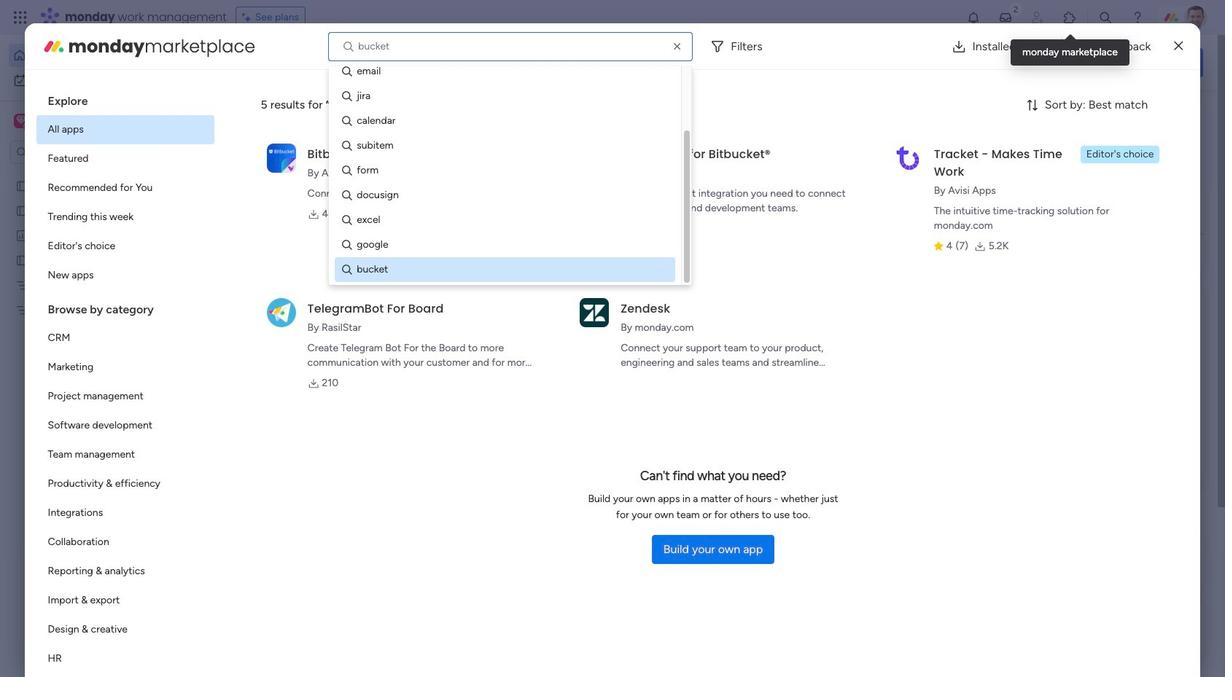 Task type: describe. For each thing, give the bounding box(es) containing it.
public dashboard image
[[15, 228, 29, 242]]

getting started element
[[985, 532, 1203, 590]]

public board image down public dashboard image
[[15, 253, 29, 267]]

dapulse x slim image
[[1182, 106, 1199, 123]]

check circle image
[[1006, 137, 1016, 148]]

help center element
[[985, 602, 1203, 660]]

quick search results list box
[[225, 136, 950, 508]]

0 vertical spatial monday marketplace image
[[1063, 10, 1077, 25]]

remove from favorites image
[[432, 267, 447, 281]]

v2 bolt switch image
[[1110, 54, 1119, 70]]

Search in workspace field
[[31, 144, 122, 161]]

public board image up component image
[[482, 266, 498, 282]]



Task type: vqa. For each thing, say whether or not it's contained in the screenshot.
right Add to favorites 'icon'
no



Task type: locate. For each thing, give the bounding box(es) containing it.
list box
[[36, 82, 214, 678], [0, 170, 186, 519]]

terry turtle image
[[1184, 6, 1208, 29]]

search everything image
[[1098, 10, 1113, 25]]

1 horizontal spatial monday marketplace image
[[1063, 10, 1077, 25]]

heading
[[36, 82, 214, 115], [36, 290, 214, 324]]

component image
[[482, 289, 495, 302]]

workspace image
[[16, 113, 26, 129]]

public board image
[[15, 179, 29, 193]]

dapulse x slim image
[[1174, 38, 1183, 55]]

add to favorites image
[[671, 267, 686, 281]]

help image
[[1130, 10, 1145, 25]]

v2 user feedback image
[[996, 54, 1007, 71]]

1 vertical spatial heading
[[36, 290, 214, 324]]

update feed image
[[998, 10, 1013, 25]]

workspace selection element
[[14, 112, 122, 131]]

app logo image
[[267, 143, 296, 173], [893, 143, 922, 173], [267, 298, 296, 327], [580, 298, 609, 327]]

select product image
[[13, 10, 28, 25]]

1 vertical spatial monday marketplace image
[[42, 35, 65, 58]]

notifications image
[[966, 10, 981, 25]]

public board image
[[15, 203, 29, 217], [15, 253, 29, 267], [482, 266, 498, 282]]

circle o image
[[1006, 211, 1016, 222]]

2 image
[[1009, 1, 1023, 17]]

public board image up public dashboard image
[[15, 203, 29, 217]]

0 horizontal spatial monday marketplace image
[[42, 35, 65, 58]]

see plans image
[[242, 9, 255, 26]]

workspace image
[[14, 113, 28, 129]]

2 heading from the top
[[36, 290, 214, 324]]

0 vertical spatial heading
[[36, 82, 214, 115]]

monday marketplace image
[[1063, 10, 1077, 25], [42, 35, 65, 58]]

check circle image
[[1006, 156, 1016, 167]]

option
[[9, 44, 177, 67], [9, 69, 177, 92], [36, 115, 214, 144], [36, 144, 214, 174], [0, 172, 186, 175], [36, 174, 214, 203], [36, 203, 214, 232], [36, 232, 214, 261], [36, 261, 214, 290], [36, 324, 214, 353], [36, 353, 214, 382], [36, 382, 214, 411], [36, 411, 214, 441], [36, 441, 214, 470], [36, 470, 214, 499], [36, 499, 214, 528], [36, 528, 214, 557], [36, 557, 214, 586], [36, 586, 214, 616], [36, 616, 214, 645], [36, 645, 214, 674]]

1 heading from the top
[[36, 82, 214, 115]]



